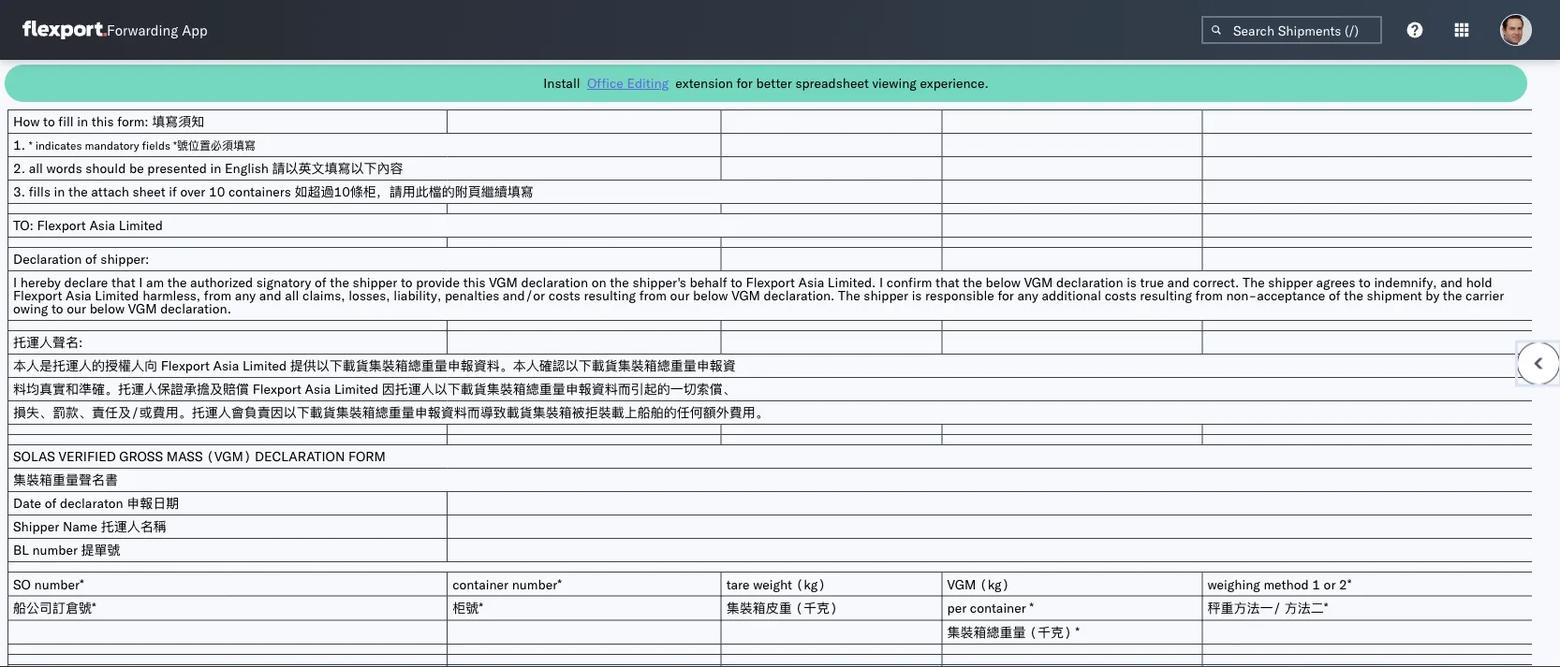 Task type: describe. For each thing, give the bounding box(es) containing it.
if
[[169, 184, 177, 200]]

declaration of shipper:
[[13, 251, 149, 267]]

attach
[[91, 184, 129, 200]]

1 horizontal spatial is
[[1127, 274, 1137, 291]]

flexport up declaration
[[253, 381, 302, 398]]

of right date
[[45, 495, 57, 512]]

asia left limited.
[[798, 274, 824, 291]]

料均真實和準確。托運人保證承擔及賠償
[[13, 381, 249, 398]]

english
[[225, 160, 269, 177]]

weight
[[753, 576, 792, 593]]

fills
[[29, 184, 51, 200]]

container inside container number *
[[453, 576, 509, 593]]

of right acceptance
[[1329, 288, 1341, 304]]

vgm down am
[[128, 301, 157, 317]]

tare
[[726, 576, 750, 593]]

3 from from the left
[[1196, 288, 1223, 304]]

0 horizontal spatial shipper
[[353, 274, 397, 291]]

number for container number *
[[512, 576, 557, 593]]

on
[[592, 274, 606, 291]]

to left provide
[[401, 274, 413, 291]]

forwarding app link
[[22, 21, 208, 39]]

indicates
[[35, 139, 82, 153]]

1 horizontal spatial and
[[1168, 274, 1190, 291]]

date of declaraton 申報日期
[[13, 495, 179, 512]]

shipment
[[1367, 288, 1422, 304]]

forwarding
[[107, 21, 178, 39]]

limited up '損失、罰款、責任及/或費用。托運人會負責因以下載貨集裝箱總重量申報資料而導致載貨集裝箱被拒裝載上船舶的任何額外費用。'
[[334, 381, 379, 398]]

vgm right "behalf"
[[732, 288, 760, 304]]

weighing method 1 or 2 *
[[1208, 576, 1352, 593]]

of up the declare
[[85, 251, 97, 267]]

acceptance
[[1257, 288, 1326, 304]]

agrees
[[1316, 274, 1356, 291]]

(千克) for 集裝箱總重量 (千克) *
[[1029, 625, 1072, 641]]

hereby
[[20, 274, 61, 291]]

confirm
[[887, 274, 932, 291]]

1 declaration from the left
[[521, 274, 588, 291]]

2 from from the left
[[639, 288, 667, 304]]

name
[[63, 519, 97, 535]]

1 horizontal spatial in
[[77, 113, 88, 130]]

correct.
[[1193, 274, 1239, 291]]

gross
[[119, 449, 163, 465]]

harmless,
[[143, 288, 201, 304]]

asia down attach
[[89, 217, 115, 234]]

shipper's
[[633, 274, 686, 291]]

1 horizontal spatial declaration.
[[764, 288, 835, 304]]

柜號
[[453, 600, 479, 617]]

請以英文填寫以下內容
[[272, 160, 403, 177]]

vgm right provide
[[489, 274, 518, 291]]

better
[[756, 75, 792, 91]]

by
[[1426, 288, 1440, 304]]

提供以下載貨集裝箱總重量申報資料。本人確認以下載貨集裝箱總重量申報資
[[290, 358, 736, 374]]

method
[[1264, 576, 1309, 593]]

carrier
[[1466, 288, 1504, 304]]

office
[[587, 75, 624, 91]]

2 (kg) from the left
[[980, 576, 1010, 593]]

1 horizontal spatial shipper
[[864, 288, 908, 304]]

responsible
[[925, 288, 994, 304]]

號位置必須填寫
[[177, 139, 256, 153]]

填寫須知
[[152, 113, 204, 130]]

flexport up 料均真實和準確。托運人保證承擔及賠償
[[161, 358, 210, 374]]

to right "behalf"
[[731, 274, 743, 291]]

authorized
[[190, 274, 253, 291]]

(vgm)
[[206, 449, 251, 465]]

集裝箱總重量
[[947, 625, 1026, 641]]

shipper
[[13, 519, 59, 535]]

additional
[[1042, 288, 1101, 304]]

limited down the signatory
[[243, 358, 287, 374]]

集裝箱重量聲名書
[[13, 472, 118, 488]]

over
[[180, 184, 205, 200]]

the left shipment
[[1344, 288, 1364, 304]]

mandatory
[[85, 139, 139, 153]]

weighing
[[1208, 576, 1260, 593]]

form:
[[117, 113, 149, 130]]

3.
[[13, 184, 25, 200]]

liability,
[[394, 288, 441, 304]]

declaraton
[[60, 495, 123, 512]]

per
[[947, 600, 967, 617]]

so number *
[[13, 576, 84, 593]]

1 horizontal spatial the
[[1243, 274, 1265, 291]]

the right by
[[1443, 288, 1462, 304]]

solas
[[13, 449, 55, 465]]

penalties
[[445, 288, 499, 304]]

so
[[13, 576, 31, 593]]

vgm right responsible
[[1024, 274, 1053, 291]]

2 i from the left
[[139, 274, 143, 291]]

bl number 提單號
[[13, 542, 120, 559]]

viewing
[[872, 75, 917, 91]]

editing
[[627, 75, 669, 91]]

containers
[[229, 184, 291, 200]]

1 any from the left
[[235, 288, 256, 304]]

集裝箱總重量 (千克) *
[[947, 624, 1080, 641]]

集裝箱皮重
[[726, 600, 792, 617]]

柜號 *
[[453, 600, 483, 617]]

2
[[1339, 576, 1347, 593]]

claims,
[[303, 288, 345, 304]]

and/or
[[503, 288, 545, 304]]

owing
[[13, 301, 48, 317]]

number for so number *
[[34, 576, 80, 593]]

2 resulting from the left
[[1140, 288, 1192, 304]]

container inside the per container *
[[970, 600, 1026, 617]]

1 resulting from the left
[[584, 288, 636, 304]]

the right the signatory
[[330, 274, 349, 291]]

the right on
[[610, 274, 629, 291]]

hold
[[1466, 274, 1493, 291]]

2 horizontal spatial below
[[986, 274, 1021, 291]]

or
[[1324, 576, 1336, 593]]

am
[[146, 274, 164, 291]]

experience.
[[920, 75, 989, 91]]

Search Shipments (/) text field
[[1202, 16, 1382, 44]]

1 i from the left
[[13, 274, 17, 291]]

declare
[[64, 274, 108, 291]]

provide
[[416, 274, 460, 291]]

1 (kg) from the left
[[796, 576, 826, 593]]

to right agrees
[[1359, 274, 1371, 291]]

3 i from the left
[[879, 274, 883, 291]]

bl
[[13, 542, 29, 559]]

asia up declaration
[[305, 381, 331, 398]]

0 horizontal spatial declaration.
[[160, 301, 231, 317]]

how to fill in this form: 填寫須知
[[13, 113, 204, 130]]



Task type: locate. For each thing, give the bounding box(es) containing it.
2 horizontal spatial in
[[210, 160, 221, 177]]

0 vertical spatial in
[[77, 113, 88, 130]]

(kg) up 集裝箱皮重 (千克)
[[796, 576, 826, 593]]

words
[[46, 160, 82, 177]]

that down shipper:
[[111, 274, 135, 291]]

below left additional
[[986, 274, 1021, 291]]

1 costs from the left
[[549, 288, 581, 304]]

any left the signatory
[[235, 288, 256, 304]]

from
[[204, 288, 231, 304], [639, 288, 667, 304], [1196, 288, 1223, 304]]

2. all words should be presented in english 請以英文填寫以下內容
[[13, 160, 403, 177]]

flexport. image
[[22, 21, 107, 39]]

1 horizontal spatial below
[[693, 288, 728, 304]]

1 from from the left
[[204, 288, 231, 304]]

損失、罰款、責任及/或費用。托運人會負責因以下載貨集裝箱總重量申報資料而導致載貨集裝箱被拒裝載上船舶的任何額外費用。
[[13, 405, 769, 421]]

our down the declare
[[67, 301, 86, 317]]

be
[[129, 160, 144, 177]]

1.
[[13, 137, 25, 153]]

the
[[68, 184, 88, 200], [168, 274, 187, 291], [330, 274, 349, 291], [610, 274, 629, 291], [963, 274, 982, 291], [1344, 288, 1364, 304], [1443, 288, 1462, 304]]

behalf
[[690, 274, 727, 291]]

resulting right the and/or
[[584, 288, 636, 304]]

resulting left the correct.
[[1140, 288, 1192, 304]]

below
[[986, 274, 1021, 291], [693, 288, 728, 304], [90, 301, 125, 317]]

1 horizontal spatial container
[[970, 600, 1026, 617]]

to: flexport asia limited
[[13, 217, 163, 234]]

to right the owing
[[51, 301, 63, 317]]

any
[[235, 288, 256, 304], [1018, 288, 1039, 304]]

提單號
[[81, 542, 120, 559]]

costs left on
[[549, 288, 581, 304]]

our
[[670, 288, 690, 304], [67, 301, 86, 317]]

vgm
[[489, 274, 518, 291], [1024, 274, 1053, 291], [732, 288, 760, 304], [128, 301, 157, 317], [947, 576, 976, 593]]

0 horizontal spatial below
[[90, 301, 125, 317]]

asia
[[89, 217, 115, 234], [798, 274, 824, 291], [66, 288, 91, 304], [213, 358, 239, 374], [305, 381, 331, 398]]

0 horizontal spatial and
[[259, 288, 282, 304]]

limited inside i hereby declare that i am the authorized signatory of the shipper to provide this vgm declaration on the shipper's behalf to flexport asia limited. i confirm that the below vgm declaration is true and correct. the shipper agrees to indemnify, and hold flexport asia limited harmless, from any and all claims, losses, liability, penalties and/or costs resulting from our below vgm declaration. the shipper is responsible for any additional costs resulting from non-acceptance of the shipment by the carrier owing to our below vgm declaration.
[[95, 288, 139, 304]]

any left additional
[[1018, 288, 1039, 304]]

our left "behalf"
[[670, 288, 690, 304]]

i left 'confirm'
[[879, 274, 883, 291]]

1 vertical spatial container
[[970, 600, 1026, 617]]

托運人名稱
[[101, 519, 166, 535]]

and right true
[[1168, 274, 1190, 291]]

0 vertical spatial (千克)
[[795, 600, 838, 617]]

1
[[1312, 576, 1321, 593]]

the left 'confirm'
[[838, 288, 860, 304]]

is left responsible
[[912, 288, 922, 304]]

shipper left agrees
[[1268, 274, 1313, 291]]

of right the signatory
[[315, 274, 327, 291]]

indemnify,
[[1374, 274, 1437, 291]]

2 horizontal spatial i
[[879, 274, 883, 291]]

declaration. right "behalf"
[[764, 288, 835, 304]]

is left true
[[1127, 274, 1137, 291]]

i left am
[[139, 274, 143, 291]]

of
[[85, 251, 97, 267], [315, 274, 327, 291], [1329, 288, 1341, 304], [45, 495, 57, 512]]

flexport down the declaration
[[13, 288, 62, 304]]

0 horizontal spatial any
[[235, 288, 256, 304]]

number for bl number 提單號
[[32, 542, 78, 559]]

0 horizontal spatial (千克)
[[795, 600, 838, 617]]

declaration
[[13, 251, 82, 267]]

to:
[[13, 217, 34, 234]]

0 horizontal spatial resulting
[[584, 288, 636, 304]]

declaration.
[[764, 288, 835, 304], [160, 301, 231, 317]]

vgm up per
[[947, 576, 976, 593]]

from right 'harmless,'
[[204, 288, 231, 304]]

2.
[[13, 160, 25, 177]]

signatory
[[256, 274, 311, 291]]

2 any from the left
[[1018, 288, 1039, 304]]

flexport up the declaration
[[37, 217, 86, 234]]

fields
[[142, 139, 170, 153]]

2 horizontal spatial and
[[1441, 274, 1463, 291]]

all left the claims,
[[285, 288, 299, 304]]

in right fill
[[77, 113, 88, 130]]

this right provide
[[463, 274, 486, 291]]

秤重方法一/ 方法二 *
[[1208, 600, 1329, 617]]

0 vertical spatial this
[[92, 113, 114, 130]]

fill
[[58, 113, 74, 130]]

in down 號位置必須填寫
[[210, 160, 221, 177]]

1 vertical spatial (千克)
[[1029, 625, 1072, 641]]

that right 'confirm'
[[936, 274, 960, 291]]

presented
[[147, 160, 207, 177]]

3. fills in the attach sheet if over 10 containers 如超過10條柜，請用此檔的附頁繼續填寫
[[13, 184, 534, 200]]

limited down shipper:
[[95, 288, 139, 304]]

(千克) down tare weight (kg)
[[795, 600, 838, 617]]

2 that from the left
[[936, 274, 960, 291]]

costs
[[549, 288, 581, 304], [1105, 288, 1137, 304]]

for inside i hereby declare that i am the authorized signatory of the shipper to provide this vgm declaration on the shipper's behalf to flexport asia limited. i confirm that the below vgm declaration is true and correct. the shipper agrees to indemnify, and hold flexport asia limited harmless, from any and all claims, losses, liability, penalties and/or costs resulting from our below vgm declaration. the shipper is responsible for any additional costs resulting from non-acceptance of the shipment by the carrier owing to our below vgm declaration.
[[998, 288, 1014, 304]]

1 horizontal spatial from
[[639, 288, 667, 304]]

all inside i hereby declare that i am the authorized signatory of the shipper to provide this vgm declaration on the shipper's behalf to flexport asia limited. i confirm that the below vgm declaration is true and correct. the shipper agrees to indemnify, and hold flexport asia limited harmless, from any and all claims, losses, liability, penalties and/or costs resulting from our below vgm declaration. the shipper is responsible for any additional costs resulting from non-acceptance of the shipment by the carrier owing to our below vgm declaration.
[[285, 288, 299, 304]]

(千克) for 集裝箱皮重 (千克)
[[795, 600, 838, 617]]

2 costs from the left
[[1105, 288, 1137, 304]]

spreadsheet
[[796, 75, 869, 91]]

below right shipper's
[[693, 288, 728, 304]]

should
[[86, 160, 126, 177]]

如超過10條柜，請用此檔的附頁繼續填寫
[[295, 184, 534, 200]]

this inside i hereby declare that i am the authorized signatory of the shipper to provide this vgm declaration on the shipper's behalf to flexport asia limited. i confirm that the below vgm declaration is true and correct. the shipper agrees to indemnify, and hold flexport asia limited harmless, from any and all claims, losses, liability, penalties and/or costs resulting from our below vgm declaration. the shipper is responsible for any additional costs resulting from non-acceptance of the shipment by the carrier owing to our below vgm declaration.
[[463, 274, 486, 291]]

shipper right the claims,
[[353, 274, 397, 291]]

and right authorized
[[259, 288, 282, 304]]

declaration left on
[[521, 274, 588, 291]]

from right on
[[639, 288, 667, 304]]

托運人聲名:
[[13, 334, 83, 351]]

方法二
[[1285, 600, 1324, 617]]

申報日期
[[127, 495, 179, 512]]

the right am
[[168, 274, 187, 291]]

below down the declare
[[90, 301, 125, 317]]

for right responsible
[[998, 288, 1014, 304]]

1 vertical spatial this
[[463, 274, 486, 291]]

app
[[182, 21, 208, 39]]

1 horizontal spatial costs
[[1105, 288, 1137, 304]]

1. * indicates mandatory fields * 號位置必須填寫
[[13, 137, 256, 153]]

the right the correct.
[[1243, 274, 1265, 291]]

2 declaration from the left
[[1056, 274, 1123, 291]]

i hereby declare that i am the authorized signatory of the shipper to provide this vgm declaration on the shipper's behalf to flexport asia limited. i confirm that the below vgm declaration is true and correct. the shipper agrees to indemnify, and hold flexport asia limited harmless, from any and all claims, losses, liability, penalties and/or costs resulting from our below vgm declaration. the shipper is responsible for any additional costs resulting from non-acceptance of the shipment by the carrier owing to our below vgm declaration.
[[13, 274, 1504, 317]]

1 horizontal spatial our
[[670, 288, 690, 304]]

the down words
[[68, 184, 88, 200]]

asia down authorized
[[213, 358, 239, 374]]

0 vertical spatial for
[[737, 75, 753, 91]]

(kg)
[[796, 576, 826, 593], [980, 576, 1010, 593]]

resulting
[[584, 288, 636, 304], [1140, 288, 1192, 304]]

for left better
[[737, 75, 753, 91]]

number inside container number *
[[512, 576, 557, 593]]

因托運人以下載貨集裝箱總重量申報資料而引起的一切索償、
[[382, 381, 736, 398]]

extension
[[676, 75, 733, 91]]

1 horizontal spatial (kg)
[[980, 576, 1010, 593]]

shipper left responsible
[[864, 288, 908, 304]]

0 vertical spatial all
[[29, 160, 43, 177]]

from left non-
[[1196, 288, 1223, 304]]

form
[[348, 449, 386, 465]]

this up mandatory
[[92, 113, 114, 130]]

1 horizontal spatial (千克)
[[1029, 625, 1072, 641]]

declaration. down authorized
[[160, 301, 231, 317]]

0 horizontal spatial declaration
[[521, 274, 588, 291]]

and right by
[[1441, 274, 1463, 291]]

all right 2.
[[29, 160, 43, 177]]

asia down declaration of shipper:
[[66, 288, 91, 304]]

container up the 集裝箱總重量
[[970, 600, 1026, 617]]

(千克) inside 集裝箱總重量 (千克) *
[[1029, 625, 1072, 641]]

0 horizontal spatial i
[[13, 274, 17, 291]]

number inside so number *
[[34, 576, 80, 593]]

0 horizontal spatial (kg)
[[796, 576, 826, 593]]

0 horizontal spatial all
[[29, 160, 43, 177]]

the right 'confirm'
[[963, 274, 982, 291]]

1 vertical spatial all
[[285, 288, 299, 304]]

date
[[13, 495, 41, 512]]

0 horizontal spatial in
[[54, 184, 65, 200]]

1 horizontal spatial resulting
[[1140, 288, 1192, 304]]

install
[[543, 75, 580, 91]]

船公司訂倉號
[[13, 600, 92, 617]]

in right fills
[[54, 184, 65, 200]]

1 horizontal spatial all
[[285, 288, 299, 304]]

declaration
[[255, 449, 345, 465]]

0 vertical spatial container
[[453, 576, 509, 593]]

0 horizontal spatial from
[[204, 288, 231, 304]]

(千克) right the 集裝箱總重量
[[1029, 625, 1072, 641]]

all
[[29, 160, 43, 177], [285, 288, 299, 304]]

install office editing extension for better spreadsheet viewing experience.
[[543, 75, 989, 91]]

2 horizontal spatial from
[[1196, 288, 1223, 304]]

秤重方法一/
[[1208, 600, 1281, 617]]

0 horizontal spatial the
[[838, 288, 860, 304]]

1 horizontal spatial any
[[1018, 288, 1039, 304]]

1 horizontal spatial i
[[139, 274, 143, 291]]

*
[[29, 139, 32, 153], [173, 139, 177, 153], [80, 576, 84, 593], [557, 576, 562, 593], [1347, 576, 1352, 593], [92, 600, 96, 617], [479, 600, 483, 617], [1030, 600, 1034, 617], [1324, 600, 1329, 617], [1075, 624, 1080, 641]]

0 horizontal spatial our
[[67, 301, 86, 317]]

declaration left true
[[1056, 274, 1123, 291]]

to left fill
[[43, 113, 55, 130]]

1 horizontal spatial that
[[936, 274, 960, 291]]

0 horizontal spatial this
[[92, 113, 114, 130]]

2 vertical spatial in
[[54, 184, 65, 200]]

shipper:
[[101, 251, 149, 267]]

tare weight (kg)
[[726, 576, 826, 593]]

0 horizontal spatial for
[[737, 75, 753, 91]]

本人是托運人的授權人向
[[13, 358, 157, 374]]

1 horizontal spatial declaration
[[1056, 274, 1123, 291]]

office editing link
[[587, 74, 669, 93]]

0 horizontal spatial that
[[111, 274, 135, 291]]

i
[[13, 274, 17, 291], [139, 274, 143, 291], [879, 274, 883, 291]]

container up '柜號 *'
[[453, 576, 509, 593]]

limited down 'sheet'
[[119, 217, 163, 234]]

0 horizontal spatial is
[[912, 288, 922, 304]]

1 that from the left
[[111, 274, 135, 291]]

mass
[[167, 449, 203, 465]]

costs left true
[[1105, 288, 1137, 304]]

2 horizontal spatial shipper
[[1268, 274, 1313, 291]]

the
[[1243, 274, 1265, 291], [838, 288, 860, 304]]

shipper name 托運人名稱
[[13, 519, 166, 535]]

1 horizontal spatial for
[[998, 288, 1014, 304]]

1 vertical spatial in
[[210, 160, 221, 177]]

1 horizontal spatial this
[[463, 274, 486, 291]]

1 vertical spatial for
[[998, 288, 1014, 304]]

0 horizontal spatial container
[[453, 576, 509, 593]]

本人是托運人的授權人向 flexport asia limited 提供以下載貨集裝箱總重量申報資料。本人確認以下載貨集裝箱總重量申報資 料均真實和準確。托運人保證承擔及賠償 flexport asia limited 因托運人以下載貨集裝箱總重量申報資料而引起的一切索償、 損失、罰款、責任及/或費用。托運人會負責因以下載貨集裝箱總重量申報資料而導致載貨集裝箱被拒裝載上船舶的任何額外費用。
[[13, 358, 769, 421]]

(kg) up the per container *
[[980, 576, 1010, 593]]

declaration
[[521, 274, 588, 291], [1056, 274, 1123, 291]]

0 horizontal spatial costs
[[549, 288, 581, 304]]

i left the hereby
[[13, 274, 17, 291]]

10
[[209, 184, 225, 200]]

sheet
[[133, 184, 166, 200]]

shipper
[[353, 274, 397, 291], [1268, 274, 1313, 291], [864, 288, 908, 304]]

flexport right "behalf"
[[746, 274, 795, 291]]



Task type: vqa. For each thing, say whether or not it's contained in the screenshot.
1st declaration from the left
yes



